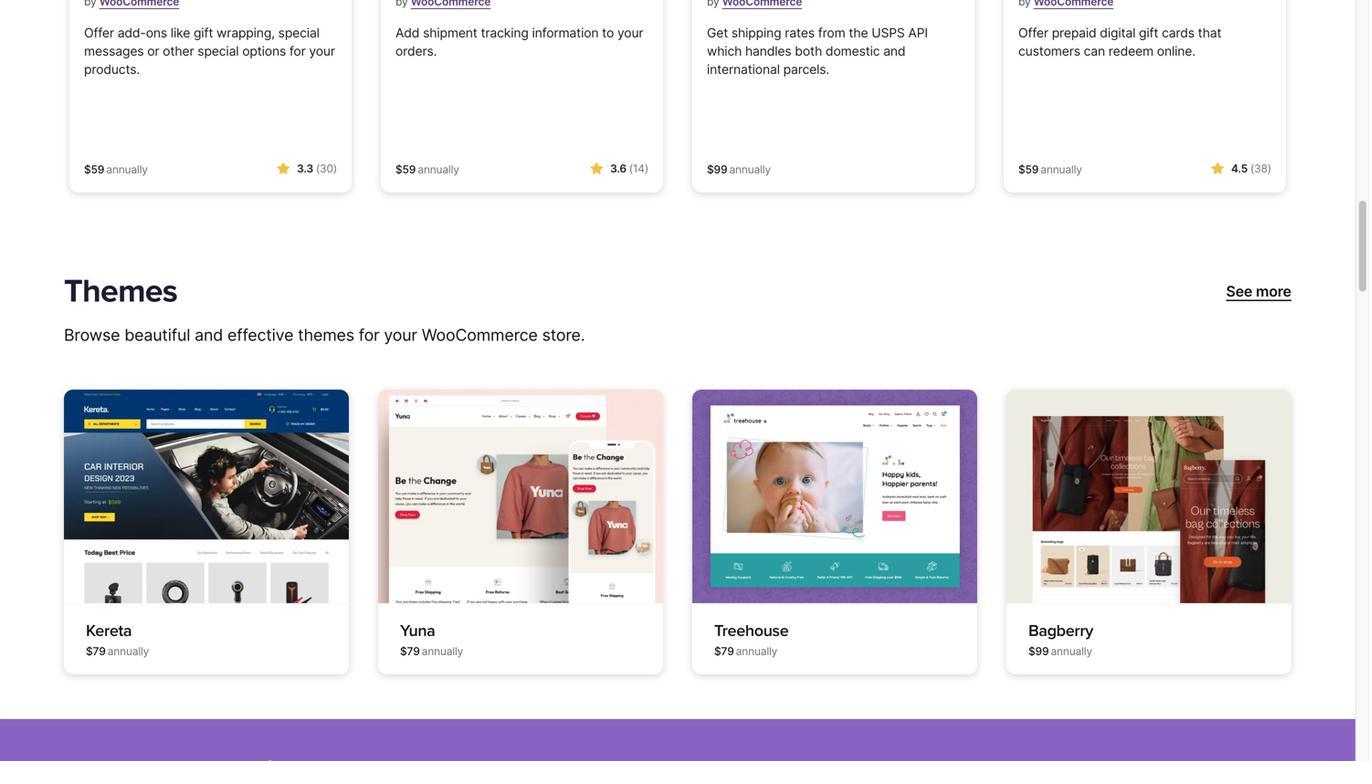Task type: locate. For each thing, give the bounding box(es) containing it.
3 ) from the left
[[1268, 162, 1272, 175]]

$79 down kereta link
[[86, 645, 106, 659]]

treehouse $79 annually
[[714, 622, 789, 659]]

offer
[[84, 25, 114, 40], [1019, 25, 1049, 40]]

online.
[[1157, 43, 1196, 59]]

0 horizontal spatial and
[[195, 325, 223, 345]]

1 $59 annually from the left
[[84, 163, 148, 176]]

0 horizontal spatial for
[[289, 43, 306, 59]]

1 horizontal spatial $79
[[400, 645, 420, 659]]

1 vertical spatial $99
[[1029, 645, 1049, 659]]

your
[[618, 25, 644, 40], [309, 43, 335, 59], [384, 325, 417, 345]]

3 $59 from the left
[[1019, 163, 1039, 176]]

to
[[602, 25, 614, 40]]

offer up 'customers' at the top of page
[[1019, 25, 1049, 40]]

1 horizontal spatial for
[[359, 325, 380, 345]]

0 vertical spatial and
[[884, 43, 906, 59]]

annually inside yuna $79 annually
[[422, 645, 463, 659]]

1 vertical spatial your
[[309, 43, 335, 59]]

1 horizontal spatial $59
[[396, 163, 416, 176]]

$99 down bagberry link
[[1029, 645, 1049, 659]]

for inside 'offer add-ons like gift wrapping, special messages or other special options for your products.'
[[289, 43, 306, 59]]

2 horizontal spatial (
[[1251, 162, 1254, 175]]

or
[[147, 43, 159, 59]]

your right options
[[309, 43, 335, 59]]

and
[[884, 43, 906, 59], [195, 325, 223, 345]]

1 vertical spatial and
[[195, 325, 223, 345]]

offer inside 'offer add-ons like gift wrapping, special messages or other special options for your products.'
[[84, 25, 114, 40]]

$99 right 14
[[707, 163, 728, 176]]

2 gift from the left
[[1139, 25, 1159, 40]]

2 offer from the left
[[1019, 25, 1049, 40]]

0 horizontal spatial )
[[333, 162, 337, 175]]

0 horizontal spatial $59 annually
[[84, 163, 148, 176]]

) right 3.3
[[333, 162, 337, 175]]

gift right like
[[194, 25, 213, 40]]

your right to
[[618, 25, 644, 40]]

offer add-ons like gift wrapping, special messages or other special options for your products.
[[84, 25, 335, 77]]

0 horizontal spatial $79
[[86, 645, 106, 659]]

gift
[[194, 25, 213, 40], [1139, 25, 1159, 40]]

) right 3.6
[[645, 162, 649, 175]]

messages
[[84, 43, 144, 59]]

add
[[396, 25, 420, 40]]

woocommerce
[[422, 325, 538, 345]]

0 horizontal spatial offer
[[84, 25, 114, 40]]

treehouse
[[714, 622, 789, 641]]

bagberry
[[1029, 622, 1093, 641]]

1 horizontal spatial )
[[645, 162, 649, 175]]

1 horizontal spatial (
[[629, 162, 633, 175]]

and right the beautiful in the top left of the page
[[195, 325, 223, 345]]

$59 annually for offer add-ons like gift wrapping, special messages or other special options for your products.
[[84, 163, 148, 176]]

ons
[[146, 25, 167, 40]]

0 horizontal spatial $59
[[84, 163, 104, 176]]

2 horizontal spatial $59
[[1019, 163, 1039, 176]]

special down "wrapping,"
[[198, 43, 239, 59]]

usps
[[872, 25, 905, 40]]

0 horizontal spatial your
[[309, 43, 335, 59]]

0 horizontal spatial $99
[[707, 163, 728, 176]]

$59 for offer add-ons like gift wrapping, special messages or other special options for your products.
[[84, 163, 104, 176]]

2 horizontal spatial your
[[618, 25, 644, 40]]

( for offer add-ons like gift wrapping, special messages or other special options for your products.
[[316, 162, 320, 175]]

2 $59 annually from the left
[[396, 163, 459, 176]]

0 vertical spatial for
[[289, 43, 306, 59]]

your inside 'offer add-ons like gift wrapping, special messages or other special options for your products.'
[[309, 43, 335, 59]]

and inside get shipping rates from the usps api which handles both domestic and international parcels.
[[884, 43, 906, 59]]

digital
[[1100, 25, 1136, 40]]

for right the themes
[[359, 325, 380, 345]]

$99 annually
[[707, 163, 771, 176]]

2 $59 from the left
[[396, 163, 416, 176]]

0 horizontal spatial (
[[316, 162, 320, 175]]

2 vertical spatial your
[[384, 325, 417, 345]]

offer up messages
[[84, 25, 114, 40]]

$99 inside bagberry $99 annually
[[1029, 645, 1049, 659]]

$79 inside treehouse $79 annually
[[714, 645, 734, 659]]

offer for offer add-ons like gift wrapping, special messages or other special options for your products.
[[84, 25, 114, 40]]

kereta $79 annually
[[86, 622, 149, 659]]

38
[[1254, 162, 1268, 175]]

3 $59 annually from the left
[[1019, 163, 1082, 176]]

0 vertical spatial special
[[278, 25, 320, 40]]

3.6 ( 14 )
[[610, 162, 649, 175]]

( for offer prepaid digital gift cards that customers can redeem online.
[[1251, 162, 1254, 175]]

0 vertical spatial $99
[[707, 163, 728, 176]]

3 $79 from the left
[[714, 645, 734, 659]]

information
[[532, 25, 599, 40]]

your right the themes
[[384, 325, 417, 345]]

$59 for add shipment tracking information to your orders.
[[396, 163, 416, 176]]

2 $79 from the left
[[400, 645, 420, 659]]

1 ( from the left
[[316, 162, 320, 175]]

1 $79 from the left
[[86, 645, 106, 659]]

gift inside 'offer add-ons like gift wrapping, special messages or other special options for your products.'
[[194, 25, 213, 40]]

$79 inside yuna $79 annually
[[400, 645, 420, 659]]

shipment
[[423, 25, 478, 40]]

2 horizontal spatial $59 annually
[[1019, 163, 1082, 176]]

parcels.
[[784, 61, 830, 77]]

see more
[[1227, 283, 1292, 300]]

$79 down treehouse link at the right bottom of page
[[714, 645, 734, 659]]

kereta link
[[86, 622, 132, 641]]

1 ) from the left
[[333, 162, 337, 175]]

$59
[[84, 163, 104, 176], [396, 163, 416, 176], [1019, 163, 1039, 176]]

(
[[316, 162, 320, 175], [629, 162, 633, 175], [1251, 162, 1254, 175]]

0 horizontal spatial gift
[[194, 25, 213, 40]]

special
[[278, 25, 320, 40], [198, 43, 239, 59]]

annually inside 'kereta $79 annually'
[[107, 645, 149, 659]]

wrapping,
[[217, 25, 275, 40]]

2 ( from the left
[[629, 162, 633, 175]]

offer prepaid digital gift cards that customers can redeem online.
[[1019, 25, 1222, 59]]

special up options
[[278, 25, 320, 40]]

treehouse link
[[714, 622, 789, 641]]

1 horizontal spatial $59 annually
[[396, 163, 459, 176]]

1 horizontal spatial offer
[[1019, 25, 1049, 40]]

)
[[333, 162, 337, 175], [645, 162, 649, 175], [1268, 162, 1272, 175]]

( right 3.6
[[629, 162, 633, 175]]

redeem
[[1109, 43, 1154, 59]]

$79 down yuna link
[[400, 645, 420, 659]]

for
[[289, 43, 306, 59], [359, 325, 380, 345]]

gift up redeem
[[1139, 25, 1159, 40]]

offer inside offer prepaid digital gift cards that customers can redeem online.
[[1019, 25, 1049, 40]]

and down usps
[[884, 43, 906, 59]]

0 vertical spatial your
[[618, 25, 644, 40]]

$99
[[707, 163, 728, 176], [1029, 645, 1049, 659]]

$79
[[86, 645, 106, 659], [400, 645, 420, 659], [714, 645, 734, 659]]

1 offer from the left
[[84, 25, 114, 40]]

( right 4.5 on the right
[[1251, 162, 1254, 175]]

2 ) from the left
[[645, 162, 649, 175]]

for right options
[[289, 43, 306, 59]]

orders.
[[396, 43, 437, 59]]

customers
[[1019, 43, 1081, 59]]

2 horizontal spatial $79
[[714, 645, 734, 659]]

annually
[[106, 163, 148, 176], [418, 163, 459, 176], [729, 163, 771, 176], [1041, 163, 1082, 176], [107, 645, 149, 659], [422, 645, 463, 659], [736, 645, 778, 659], [1051, 645, 1093, 659]]

store.
[[542, 325, 585, 345]]

themes
[[298, 325, 354, 345]]

) right 4.5 on the right
[[1268, 162, 1272, 175]]

$59 annually
[[84, 163, 148, 176], [396, 163, 459, 176], [1019, 163, 1082, 176]]

both
[[795, 43, 822, 59]]

3.6
[[610, 162, 627, 175]]

1 gift from the left
[[194, 25, 213, 40]]

1 horizontal spatial $99
[[1029, 645, 1049, 659]]

3 ( from the left
[[1251, 162, 1254, 175]]

1 horizontal spatial gift
[[1139, 25, 1159, 40]]

see
[[1227, 283, 1253, 300]]

api
[[908, 25, 928, 40]]

1 horizontal spatial and
[[884, 43, 906, 59]]

$79 for kereta
[[86, 645, 106, 659]]

( right 3.3
[[316, 162, 320, 175]]

1 vertical spatial special
[[198, 43, 239, 59]]

2 horizontal spatial )
[[1268, 162, 1272, 175]]

1 $59 from the left
[[84, 163, 104, 176]]

$79 inside 'kereta $79 annually'
[[86, 645, 106, 659]]

from
[[818, 25, 846, 40]]

) for offer add-ons like gift wrapping, special messages or other special options for your products.
[[333, 162, 337, 175]]



Task type: vqa. For each thing, say whether or not it's contained in the screenshot.


Task type: describe. For each thing, give the bounding box(es) containing it.
tracking
[[481, 25, 529, 40]]

get shipping rates from the usps api which handles both domestic and international parcels.
[[707, 25, 928, 77]]

more
[[1256, 283, 1292, 300]]

1 vertical spatial for
[[359, 325, 380, 345]]

like
[[171, 25, 190, 40]]

4.5
[[1231, 162, 1248, 175]]

prepaid
[[1052, 25, 1097, 40]]

$59 annually for add shipment tracking information to your orders.
[[396, 163, 459, 176]]

offer for offer prepaid digital gift cards that customers can redeem online.
[[1019, 25, 1049, 40]]

( for add shipment tracking information to your orders.
[[629, 162, 633, 175]]

yuna $79 annually
[[400, 622, 463, 659]]

add shipment tracking information to your orders.
[[396, 25, 644, 59]]

30
[[320, 162, 333, 175]]

international
[[707, 61, 780, 77]]

bagberry link
[[1029, 622, 1093, 641]]

shipping
[[732, 25, 782, 40]]

3.3 ( 30 )
[[297, 162, 337, 175]]

) for add shipment tracking information to your orders.
[[645, 162, 649, 175]]

your inside add shipment tracking information to your orders.
[[618, 25, 644, 40]]

which
[[707, 43, 742, 59]]

annually inside bagberry $99 annually
[[1051, 645, 1093, 659]]

1 horizontal spatial special
[[278, 25, 320, 40]]

that
[[1198, 25, 1222, 40]]

$59 annually for offer prepaid digital gift cards that customers can redeem online.
[[1019, 163, 1082, 176]]

options
[[242, 43, 286, 59]]

see more link
[[1227, 281, 1292, 303]]

annually inside treehouse $79 annually
[[736, 645, 778, 659]]

14
[[633, 162, 645, 175]]

$79 for yuna
[[400, 645, 420, 659]]

the
[[849, 25, 868, 40]]

bagberry $99 annually
[[1029, 622, 1093, 659]]

themes
[[64, 272, 177, 311]]

can
[[1084, 43, 1105, 59]]

yuna
[[400, 622, 435, 641]]

effective
[[227, 325, 294, 345]]

$59 for offer prepaid digital gift cards that customers can redeem online.
[[1019, 163, 1039, 176]]

3.3
[[297, 162, 313, 175]]

handles
[[745, 43, 792, 59]]

browse
[[64, 325, 120, 345]]

add-
[[118, 25, 146, 40]]

beautiful
[[124, 325, 190, 345]]

0 horizontal spatial special
[[198, 43, 239, 59]]

) for offer prepaid digital gift cards that customers can redeem online.
[[1268, 162, 1272, 175]]

rates
[[785, 25, 815, 40]]

products.
[[84, 61, 140, 77]]

yuna link
[[400, 622, 435, 641]]

browse beautiful and effective themes for your woocommerce store.
[[64, 325, 585, 345]]

$79 for treehouse
[[714, 645, 734, 659]]

other
[[163, 43, 194, 59]]

kereta
[[86, 622, 132, 641]]

cards
[[1162, 25, 1195, 40]]

get
[[707, 25, 728, 40]]

gift inside offer prepaid digital gift cards that customers can redeem online.
[[1139, 25, 1159, 40]]

domestic
[[826, 43, 880, 59]]

4.5 ( 38 )
[[1231, 162, 1272, 175]]

1 horizontal spatial your
[[384, 325, 417, 345]]



